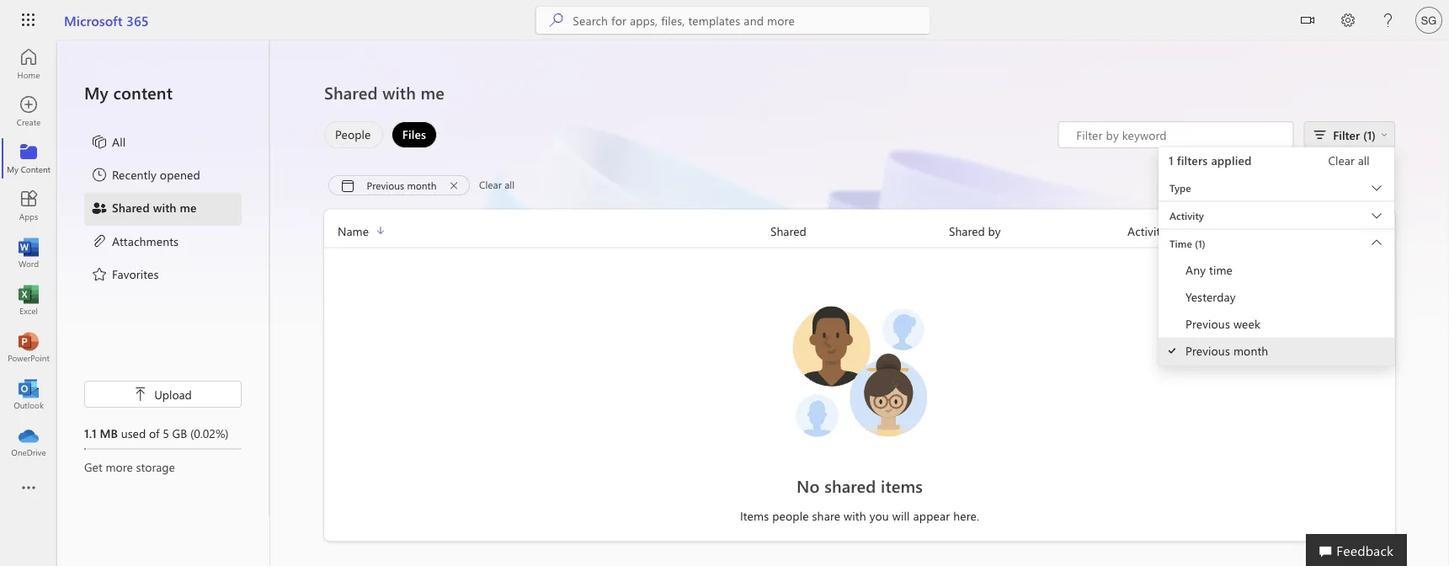 Task type: vqa. For each thing, say whether or not it's contained in the screenshot.
Enabling
no



Task type: describe. For each thing, give the bounding box(es) containing it.
365
[[126, 11, 149, 29]]

all
[[112, 134, 126, 149]]

files tab
[[387, 121, 442, 148]]

shared
[[825, 474, 876, 497]]

menu inside my content left pane navigation navigation
[[84, 126, 242, 292]]

microsoft 365
[[64, 11, 149, 29]]

sg button
[[1409, 0, 1450, 40]]

empty state icon image
[[784, 295, 936, 447]]

5
[[163, 425, 169, 441]]

used
[[121, 425, 146, 441]]

1 filters applied
[[1169, 152, 1252, 168]]

recently
[[112, 167, 157, 182]]

type button
[[1159, 174, 1395, 201]]

0 vertical spatial clear all button
[[1309, 147, 1390, 174]]

name button
[[324, 221, 771, 240]]

me inside shared with me element
[[180, 200, 197, 215]]

of
[[149, 425, 159, 441]]

word image
[[20, 244, 37, 261]]

favorites
[[112, 266, 159, 281]]

name
[[338, 223, 369, 238]]

you
[[870, 508, 889, 524]]

time (1) button
[[1159, 230, 1395, 256]]

row containing name
[[324, 221, 1396, 248]]

activity button
[[1159, 202, 1395, 229]]

by
[[989, 223, 1001, 238]]

favorites element
[[91, 265, 159, 285]]

activity, column 4 of 4 column header
[[1128, 221, 1396, 240]]

share
[[812, 508, 841, 524]]

my content image
[[20, 150, 37, 167]]

1 vertical spatial clear all button
[[474, 175, 520, 195]]

recently opened
[[112, 167, 200, 182]]

sg
[[1422, 13, 1437, 27]]

storage
[[136, 459, 175, 474]]

mb
[[100, 425, 118, 441]]

create image
[[20, 103, 37, 120]]

items
[[740, 508, 769, 524]]

files
[[402, 126, 426, 142]]

previous month checkbox item
[[1159, 337, 1395, 364]]

(0.02%)
[[190, 425, 229, 441]]

yesterday
[[1186, 289, 1236, 305]]

Filter by keyword text field
[[1075, 126, 1285, 143]]

0 vertical spatial me
[[421, 81, 445, 104]]

previous month for previous month button
[[367, 178, 437, 192]]

filter
[[1334, 127, 1361, 142]]

people
[[773, 508, 809, 524]]

feedback
[[1337, 541, 1394, 559]]

menu containing any time
[[1159, 256, 1395, 365]]

attachments element
[[91, 232, 179, 252]]

get more storage
[[84, 459, 175, 474]]

all element
[[91, 133, 126, 153]]

upload
[[154, 386, 192, 402]]

my
[[84, 81, 109, 104]]

week
[[1234, 316, 1261, 331]]

type
[[1170, 181, 1192, 194]]

(1) for filter
[[1364, 127, 1376, 142]]

view more apps image
[[20, 480, 37, 497]]

people tab
[[320, 121, 387, 148]]

shared button
[[771, 221, 949, 240]]

onedrive image
[[20, 433, 37, 450]]

all for the bottommost clear all button
[[505, 178, 515, 191]]

time
[[1210, 262, 1233, 278]]



Task type: locate. For each thing, give the bounding box(es) containing it.
month
[[407, 178, 437, 192], [1234, 343, 1269, 358]]

 upload
[[134, 386, 192, 402]]

month down files tab at the left of page
[[407, 178, 437, 192]]

shared by
[[949, 223, 1001, 238]]

clear all button down filter on the right of the page
[[1309, 147, 1390, 174]]

(1) for time
[[1195, 236, 1206, 250]]

no
[[797, 474, 820, 497]]

1 vertical spatial me
[[180, 200, 197, 215]]

all up name button
[[505, 178, 515, 191]]

items
[[881, 474, 923, 497]]

with left you
[[844, 508, 867, 524]]

gb
[[172, 425, 187, 441]]

shared by button
[[949, 221, 1128, 240]]

month inside "checkbox item"
[[1234, 343, 1269, 358]]

2 horizontal spatial with
[[844, 508, 867, 524]]

tab list containing people
[[320, 121, 442, 148]]

previous inside button
[[367, 178, 404, 192]]

1 horizontal spatial clear all
[[1329, 152, 1370, 168]]

0 horizontal spatial clear all button
[[474, 175, 520, 195]]

previous month button
[[329, 175, 470, 199]]

me down opened
[[180, 200, 197, 215]]

1 vertical spatial all
[[505, 178, 515, 191]]

any time
[[1186, 262, 1233, 278]]

my content
[[84, 81, 173, 104]]

clear for the bottommost clear all button
[[479, 178, 502, 191]]

powerpoint image
[[20, 339, 37, 355]]

clear all button up name button
[[474, 175, 520, 195]]

feedback button
[[1307, 534, 1408, 566]]

with inside items people share with you will appear here. status
[[844, 508, 867, 524]]


[[1381, 131, 1388, 138]]


[[134, 387, 148, 401]]

None search field
[[536, 7, 930, 34]]

1
[[1169, 152, 1174, 168]]

more
[[106, 459, 133, 474]]

1 vertical spatial activity
[[1128, 223, 1167, 238]]

activity inside dropdown button
[[1170, 208, 1204, 222]]

me up files
[[421, 81, 445, 104]]

1 horizontal spatial month
[[1234, 343, 1269, 358]]

will
[[893, 508, 910, 524]]

clear all button
[[1309, 147, 1390, 174], [474, 175, 520, 195]]

home image
[[20, 56, 37, 72]]

activity
[[1170, 208, 1204, 222], [1128, 223, 1167, 238]]

shared
[[324, 81, 378, 104], [112, 200, 150, 215], [771, 223, 807, 238], [949, 223, 985, 238]]

activity for activity, column 4 of 4 column header
[[1128, 223, 1167, 238]]

0 vertical spatial clear all
[[1329, 152, 1370, 168]]

month down week
[[1234, 343, 1269, 358]]

0 vertical spatial activity
[[1170, 208, 1204, 222]]

previous down previous week at the right of the page
[[1186, 343, 1231, 358]]

month for previous month button
[[407, 178, 437, 192]]

filters
[[1177, 152, 1208, 168]]

previous month inside "checkbox item"
[[1186, 343, 1269, 358]]

filter (1) 
[[1334, 127, 1388, 142]]

1.1 mb used of 5 gb (0.02%)
[[84, 425, 229, 441]]

none search field inside microsoft 365 banner
[[536, 7, 930, 34]]

0 horizontal spatial activity
[[1128, 223, 1167, 238]]

1 vertical spatial previous
[[1186, 316, 1231, 331]]

clear all down filter on the right of the page
[[1329, 152, 1370, 168]]

0 horizontal spatial menu
[[84, 126, 242, 292]]

clear up name button
[[479, 178, 502, 191]]

1 horizontal spatial clear all button
[[1309, 147, 1390, 174]]

shared inside my content left pane navigation navigation
[[112, 200, 150, 215]]

1 horizontal spatial menu
[[1159, 256, 1395, 365]]

previous month down previous week at the right of the page
[[1186, 343, 1269, 358]]

month inside button
[[407, 178, 437, 192]]

here.
[[954, 508, 980, 524]]

all
[[1358, 152, 1370, 168], [505, 178, 515, 191]]

previous week checkbox item
[[1159, 310, 1395, 337]]

1 vertical spatial shared with me
[[112, 200, 197, 215]]

time (1)
[[1170, 236, 1206, 250]]

Search box. Suggestions appear as you type. search field
[[573, 7, 930, 34]]

previous week
[[1186, 316, 1261, 331]]

0 vertical spatial (1)
[[1364, 127, 1376, 142]]

my content left pane navigation navigation
[[57, 40, 270, 516]]

get
[[84, 459, 102, 474]]

0 horizontal spatial month
[[407, 178, 437, 192]]

0 vertical spatial shared with me
[[324, 81, 445, 104]]

previous month down files tab at the left of page
[[367, 178, 437, 192]]

month for "previous month" "checkbox item" at the right
[[1234, 343, 1269, 358]]

0 vertical spatial with
[[383, 81, 416, 104]]

row
[[324, 221, 1396, 248]]

0 horizontal spatial clear
[[479, 178, 502, 191]]

0 vertical spatial all
[[1358, 152, 1370, 168]]

previous down the yesterday
[[1186, 316, 1231, 331]]

0 vertical spatial clear
[[1329, 152, 1355, 168]]

1 horizontal spatial with
[[383, 81, 416, 104]]

1 vertical spatial month
[[1234, 343, 1269, 358]]

clear for the topmost clear all button
[[1329, 152, 1355, 168]]

menu containing all
[[84, 126, 242, 292]]

0 vertical spatial month
[[407, 178, 437, 192]]

1 vertical spatial with
[[153, 200, 177, 215]]

no shared items status
[[592, 474, 1128, 497]]

apps image
[[20, 197, 37, 214]]

1 vertical spatial previous month
[[1186, 343, 1269, 358]]

previous month for "previous month" "checkbox item" at the right
[[1186, 343, 1269, 358]]

previous for previous month button
[[367, 178, 404, 192]]

outlook image
[[20, 386, 37, 403]]

shared with me down recently opened element
[[112, 200, 197, 215]]

0 horizontal spatial clear all
[[479, 178, 515, 191]]

(1)
[[1364, 127, 1376, 142], [1195, 236, 1206, 250]]

with
[[383, 81, 416, 104], [153, 200, 177, 215], [844, 508, 867, 524]]

with up files
[[383, 81, 416, 104]]


[[1301, 13, 1315, 27]]

microsoft 365 banner
[[0, 0, 1450, 43]]

shared with me
[[324, 81, 445, 104], [112, 200, 197, 215]]

activity inside column header
[[1128, 223, 1167, 238]]

activity up time (1)
[[1170, 208, 1204, 222]]

all down the "filter (1) "
[[1358, 152, 1370, 168]]

(1) right time
[[1195, 236, 1206, 250]]

1 vertical spatial clear
[[479, 178, 502, 191]]

with inside shared with me element
[[153, 200, 177, 215]]

previous up 'name'
[[367, 178, 404, 192]]

1 horizontal spatial all
[[1358, 152, 1370, 168]]

opened
[[160, 167, 200, 182]]

items people share with you will appear here.
[[740, 508, 980, 524]]

activity left time
[[1128, 223, 1167, 238]]

previous month
[[367, 178, 437, 192], [1186, 343, 1269, 358]]

shared with me inside my content left pane navigation navigation
[[112, 200, 197, 215]]

1 horizontal spatial activity
[[1170, 208, 1204, 222]]

1 horizontal spatial clear
[[1329, 152, 1355, 168]]

time
[[1170, 236, 1193, 250]]

0 horizontal spatial with
[[153, 200, 177, 215]]

previous inside "checkbox item"
[[1186, 343, 1231, 358]]

0 horizontal spatial me
[[180, 200, 197, 215]]

people
[[335, 126, 371, 142]]

previous for "previous month" "checkbox item" at the right
[[1186, 343, 1231, 358]]

clear down filter on the right of the page
[[1329, 152, 1355, 168]]

content
[[113, 81, 173, 104]]

1.1
[[84, 425, 97, 441]]

1 horizontal spatial shared with me
[[324, 81, 445, 104]]

appear
[[914, 508, 950, 524]]

0 vertical spatial previous
[[367, 178, 404, 192]]

1 horizontal spatial previous month
[[1186, 343, 1269, 358]]

no shared items
[[797, 474, 923, 497]]

all for the topmost clear all button
[[1358, 152, 1370, 168]]

2 vertical spatial with
[[844, 508, 867, 524]]

any
[[1186, 262, 1206, 278]]

1 horizontal spatial (1)
[[1364, 127, 1376, 142]]

get more storage button
[[84, 458, 242, 475]]

0 horizontal spatial (1)
[[1195, 236, 1206, 250]]

applied
[[1212, 152, 1252, 168]]

with down recently opened
[[153, 200, 177, 215]]

clear all
[[1329, 152, 1370, 168], [479, 178, 515, 191]]

(1) left ""
[[1364, 127, 1376, 142]]

attachments
[[112, 233, 179, 248]]

recently opened element
[[91, 166, 200, 186]]

0 vertical spatial previous month
[[367, 178, 437, 192]]

0 horizontal spatial previous month
[[367, 178, 437, 192]]

items people share with you will appear here. status
[[592, 508, 1128, 524]]

shared with me up files
[[324, 81, 445, 104]]

me
[[421, 81, 445, 104], [180, 200, 197, 215]]

clear
[[1329, 152, 1355, 168], [479, 178, 502, 191]]

status
[[1058, 121, 1294, 148]]

previous for previous week checkbox item
[[1186, 316, 1231, 331]]

0 horizontal spatial shared with me
[[112, 200, 197, 215]]

1 vertical spatial clear all
[[479, 178, 515, 191]]

menu
[[84, 126, 242, 292], [1159, 256, 1395, 365]]

1 horizontal spatial me
[[421, 81, 445, 104]]

tab list
[[320, 121, 442, 148]]

shared with me element
[[91, 199, 197, 219]]

excel image
[[20, 291, 37, 308]]

previous month inside button
[[367, 178, 437, 192]]

2 vertical spatial previous
[[1186, 343, 1231, 358]]

 button
[[1288, 0, 1328, 43]]

clear all up name button
[[479, 178, 515, 191]]

1 vertical spatial (1)
[[1195, 236, 1206, 250]]

navigation
[[0, 40, 57, 465]]

0 horizontal spatial all
[[505, 178, 515, 191]]

previous
[[367, 178, 404, 192], [1186, 316, 1231, 331], [1186, 343, 1231, 358]]

previous inside checkbox item
[[1186, 316, 1231, 331]]

(1) inside "dropdown button"
[[1195, 236, 1206, 250]]

activity for activity dropdown button
[[1170, 208, 1204, 222]]

microsoft
[[64, 11, 123, 29]]



